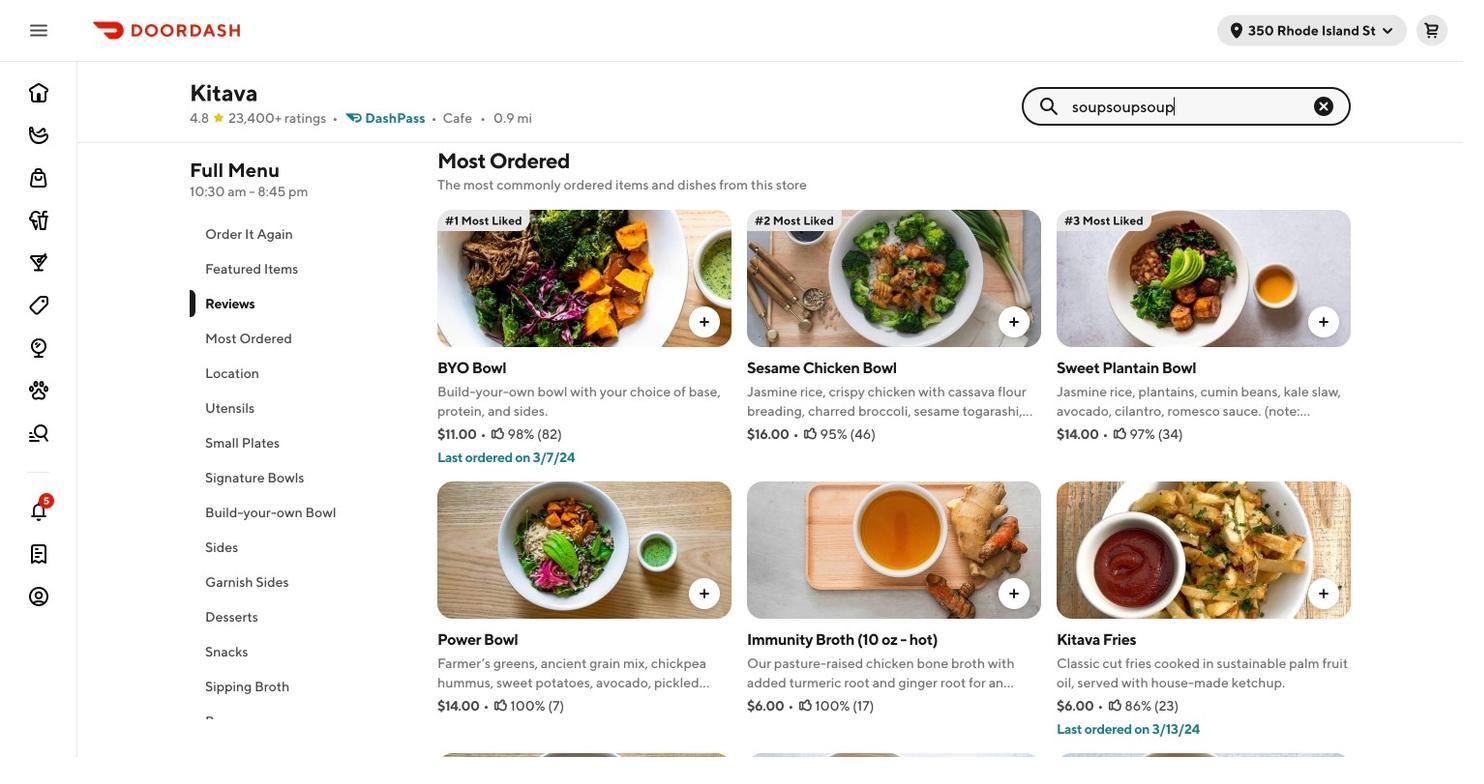 Task type: describe. For each thing, give the bounding box(es) containing it.
kitava fries image
[[1057, 482, 1351, 620]]

0 items, open order cart image
[[1425, 23, 1440, 38]]

add item to cart image for byo bowl image
[[697, 315, 712, 330]]

add item to cart image for sweet plantain bowl 'image'
[[1316, 315, 1332, 330]]

sesame chicken bowl image
[[747, 210, 1042, 348]]

power bowl image
[[438, 482, 732, 620]]

add item to cart image for sesame chicken bowl image
[[1007, 315, 1022, 330]]

immunity broth (10 oz - hot) image
[[747, 482, 1042, 620]]

add item to cart image for immunity broth (10 oz - hot) image
[[1007, 587, 1022, 602]]



Task type: locate. For each thing, give the bounding box(es) containing it.
add item to cart image
[[697, 315, 712, 330], [1007, 315, 1022, 330], [1007, 587, 1022, 602]]

open menu image
[[27, 19, 50, 42]]

add item to cart image for kitava fries image
[[1316, 587, 1332, 602]]

sweet plantain bowl image
[[1057, 210, 1351, 348]]

add item to cart image for power bowl image
[[697, 587, 712, 602]]

Item Search search field
[[1073, 96, 1313, 117]]

add item to cart image
[[1316, 315, 1332, 330], [697, 587, 712, 602], [1316, 587, 1332, 602]]

byo bowl image
[[438, 210, 732, 348]]



Task type: vqa. For each thing, say whether or not it's contained in the screenshot.
Item Search search field
yes



